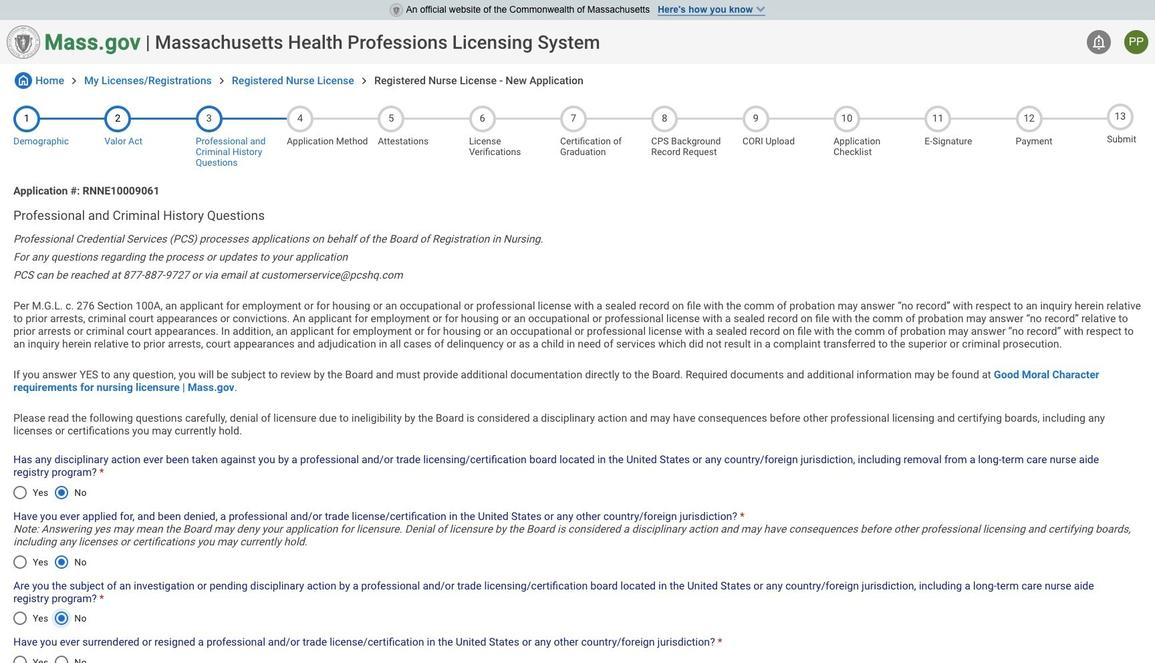 Task type: describe. For each thing, give the bounding box(es) containing it.
massachusetts state seal image
[[7, 25, 40, 59]]

2 option group from the top
[[6, 546, 93, 578]]

4 option group from the top
[[6, 647, 93, 663]]

3 option group from the top
[[6, 603, 93, 635]]

1 vertical spatial heading
[[13, 208, 1142, 223]]

1 option group from the top
[[6, 477, 93, 509]]



Task type: vqa. For each thing, say whether or not it's contained in the screenshot.
second Option Group
yes



Task type: locate. For each thing, give the bounding box(es) containing it.
option group
[[6, 477, 93, 509], [6, 546, 93, 578], [6, 603, 93, 635], [6, 647, 93, 663]]

no color image
[[1091, 34, 1107, 50], [15, 72, 32, 89], [68, 74, 81, 87], [215, 74, 229, 87]]

massachusetts state seal image
[[389, 3, 403, 17]]

heading
[[155, 31, 600, 53], [13, 208, 1142, 223]]

no color image
[[358, 74, 371, 87]]

0 vertical spatial heading
[[155, 31, 600, 53]]



